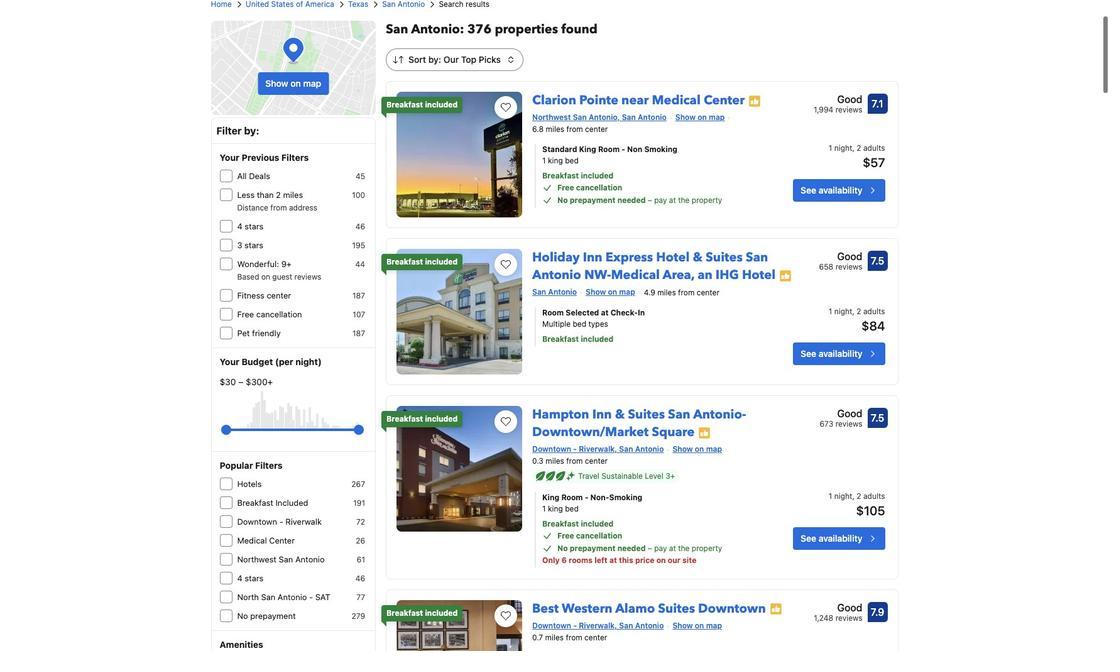 Task type: locate. For each thing, give the bounding box(es) containing it.
scored 7.5 element right good 673 reviews
[[868, 408, 888, 428]]

holiday inn express hotel & suites san antonio nw-medical area, an ihg hotel
[[533, 249, 776, 284]]

2 vertical spatial night
[[835, 492, 853, 501]]

2 king from the top
[[548, 504, 563, 514]]

1 pay from the top
[[655, 195, 667, 205]]

187 for pet friendly
[[353, 329, 365, 338]]

3 availability from the top
[[819, 533, 863, 544]]

1 , from the top
[[853, 143, 855, 153]]

44
[[356, 260, 365, 269]]

2 inside the 1 night , 2 adults $105
[[857, 492, 862, 501]]

1 vertical spatial bed
[[573, 319, 587, 329]]

279
[[352, 612, 365, 621]]

reviews inside good 673 reviews
[[836, 419, 863, 429]]

show for hampton inn & suites san antonio- downtown/market square
[[673, 445, 693, 454]]

2 pay from the top
[[655, 544, 667, 553]]

breakfast inside room selected at check-in multiple bed types breakfast included
[[543, 334, 579, 344]]

2 no prepayment needed – pay at the property from the top
[[558, 544, 723, 553]]

downtown - riverwalk, san antonio for western
[[533, 621, 664, 631]]

sort
[[409, 54, 426, 65]]

from up travel
[[567, 456, 583, 466]]

2 property from the top
[[692, 544, 723, 553]]

1 horizontal spatial hotel
[[743, 267, 776, 284]]

free cancellation up friendly
[[237, 309, 302, 319]]

by:
[[429, 54, 442, 65], [244, 125, 260, 136]]

1 vertical spatial inn
[[593, 406, 612, 423]]

this property is part of our preferred partner program. it's committed to providing excellent service and good value. it'll pay us a higher commission if you make a booking. image for holiday inn express hotel & suites san antonio nw-medical area, an ihg hotel
[[780, 270, 792, 282]]

, for hampton inn & suites san antonio- downtown/market square
[[853, 492, 855, 501]]

& inside holiday inn express hotel & suites san antonio nw-medical area, an ihg hotel
[[693, 249, 703, 266]]

hampton
[[533, 406, 590, 423]]

stars down distance
[[245, 221, 264, 231]]

1 vertical spatial adults
[[864, 307, 886, 316]]

room selected at check-in multiple bed types breakfast included
[[543, 308, 645, 344]]

3 , from the top
[[853, 492, 855, 501]]

1 vertical spatial ,
[[853, 307, 855, 316]]

suites for downtown
[[659, 600, 696, 617]]

reviews inside good 1,994 reviews
[[836, 105, 863, 114]]

100
[[352, 191, 365, 200]]

reviews inside good 658 reviews
[[836, 262, 863, 272]]

medical inside holiday inn express hotel & suites san antonio nw-medical area, an ihg hotel
[[612, 267, 660, 284]]

0 horizontal spatial by:
[[244, 125, 260, 136]]

center down based on guest reviews
[[267, 291, 291, 301]]

3 see from the top
[[801, 533, 817, 544]]

availability for antonio-
[[819, 533, 863, 544]]

cancellation for clarion
[[577, 183, 623, 192]]

, for clarion pointe near medical center
[[853, 143, 855, 153]]

needed up this
[[618, 544, 646, 553]]

from down western
[[566, 633, 583, 642]]

4 stars up north
[[237, 573, 264, 584]]

king down "standard" at top
[[548, 156, 563, 165]]

cancellation up friendly
[[256, 309, 302, 319]]

1 vertical spatial room
[[543, 308, 564, 317]]

night inside 1 night , 2 adults $57
[[835, 143, 853, 153]]

1 1 king bed breakfast included from the top
[[543, 156, 614, 180]]

riverwalk, down downtown/market
[[579, 445, 618, 454]]

the down the standard king room - non smoking link
[[679, 195, 690, 205]]

4 stars
[[237, 221, 264, 231], [237, 573, 264, 584]]

breakfast included for clarion
[[387, 100, 458, 109]]

1 see availability link from the top
[[794, 179, 886, 202]]

1 vertical spatial stars
[[245, 240, 264, 250]]

0 vertical spatial needed
[[618, 195, 646, 205]]

– for hampton
[[648, 544, 653, 553]]

reviews right the guest
[[295, 272, 322, 282]]

good inside good 658 reviews
[[838, 251, 863, 262]]

no prepayment needed – pay at the property
[[558, 195, 723, 205], [558, 544, 723, 553]]

reviews right 673
[[836, 419, 863, 429]]

0 vertical spatial 187
[[353, 291, 365, 301]]

2 vertical spatial suites
[[659, 600, 696, 617]]

pet
[[237, 328, 250, 338]]

2 vertical spatial medical
[[237, 536, 267, 546]]

prepayment for inn
[[570, 544, 616, 553]]

7.5
[[871, 255, 885, 267], [871, 413, 885, 424]]

1 horizontal spatial &
[[693, 249, 703, 266]]

travel sustainable level 3+
[[579, 472, 676, 481]]

0 vertical spatial king
[[548, 156, 563, 165]]

4 good from the top
[[838, 602, 863, 614]]

26
[[356, 536, 365, 546]]

your budget (per night)
[[220, 357, 322, 367]]

good for hampton inn & suites san antonio- downtown/market square
[[838, 408, 863, 419]]

1 vertical spatial smoking
[[610, 493, 643, 502]]

2 needed from the top
[[618, 544, 646, 553]]

smoking down travel sustainable level 3+
[[610, 493, 643, 502]]

room inside 'link'
[[562, 493, 583, 502]]

$84
[[862, 319, 886, 333]]

1 vertical spatial center
[[269, 536, 295, 546]]

availability down 1 night , 2 adults $84
[[819, 348, 863, 359]]

2 vertical spatial prepayment
[[250, 611, 296, 621]]

2 4 stars from the top
[[237, 573, 264, 584]]

downtown inside best western alamo suites downtown link
[[699, 600, 766, 617]]

see availability link down 1 night , 2 adults $84
[[794, 343, 886, 365]]

pay for suites
[[655, 544, 667, 553]]

0 vertical spatial scored 7.5 element
[[868, 251, 888, 271]]

1 scored 7.5 element from the top
[[868, 251, 888, 271]]

1 vertical spatial riverwalk,
[[579, 621, 618, 631]]

- down breakfast included
[[280, 517, 283, 527]]

1 stars from the top
[[245, 221, 264, 231]]

suites right alamo
[[659, 600, 696, 617]]

king room - non-smoking
[[543, 493, 643, 502]]

$105
[[857, 504, 886, 518]]

night for clarion pointe near medical center
[[835, 143, 853, 153]]

prepayment up left
[[570, 544, 616, 553]]

2 see from the top
[[801, 348, 817, 359]]

adults inside 1 night , 2 adults $84
[[864, 307, 886, 316]]

4 up north
[[237, 573, 243, 584]]

– up price
[[648, 544, 653, 553]]

show on map inside button
[[266, 78, 321, 89]]

this property is part of our preferred partner program. it's committed to providing excellent service and good value. it'll pay us a higher commission if you make a booking. image
[[749, 95, 762, 107], [780, 270, 792, 282], [699, 427, 711, 439], [699, 427, 711, 439], [770, 603, 783, 616]]

4 up 3
[[237, 221, 243, 231]]

2 good from the top
[[838, 251, 863, 262]]

night inside the 1 night , 2 adults $105
[[835, 492, 853, 501]]

scored 7.5 element right good 658 reviews at the top
[[868, 251, 888, 271]]

46 up 195
[[356, 222, 365, 231]]

miles right 0.7
[[545, 633, 564, 642]]

adults for holiday inn express hotel & suites san antonio nw-medical area, an ihg hotel
[[864, 307, 886, 316]]

0 horizontal spatial smoking
[[610, 493, 643, 502]]

0 vertical spatial your
[[220, 152, 240, 163]]

inn inside hampton inn & suites san antonio- downtown/market square
[[593, 406, 612, 423]]

hotels
[[237, 479, 262, 489]]

your up all
[[220, 152, 240, 163]]

riverwalk,
[[579, 445, 618, 454], [579, 621, 618, 631]]

stars up north
[[245, 573, 264, 584]]

no down north
[[237, 611, 248, 621]]

breakfast included for hampton
[[387, 414, 458, 424]]

2 your from the top
[[220, 357, 240, 367]]

, for holiday inn express hotel & suites san antonio nw-medical area, an ihg hotel
[[853, 307, 855, 316]]

0 vertical spatial hotel
[[657, 249, 690, 266]]

good inside good 673 reviews
[[838, 408, 863, 419]]

0 vertical spatial center
[[704, 92, 745, 109]]

antonio left sat
[[278, 592, 307, 602]]

– down the standard king room - non smoking link
[[648, 195, 653, 205]]

- up 0.7 miles from center
[[574, 621, 577, 631]]

2 riverwalk, from the top
[[579, 621, 618, 631]]

2 availability from the top
[[819, 348, 863, 359]]

1 vertical spatial see availability link
[[794, 343, 886, 365]]

good 658 reviews
[[820, 251, 863, 272]]

– for clarion
[[648, 195, 653, 205]]

guest
[[272, 272, 292, 282]]

good 1,248 reviews
[[814, 602, 863, 623]]

0 vertical spatial see
[[801, 185, 817, 195]]

see availability down 1 night , 2 adults $84
[[801, 348, 863, 359]]

miles right 6.8
[[546, 124, 565, 134]]

1 vertical spatial your
[[220, 357, 240, 367]]

46 up 77
[[356, 574, 365, 584]]

1 vertical spatial no
[[558, 544, 568, 553]]

adults inside the 1 night , 2 adults $105
[[864, 492, 886, 501]]

downtown - riverwalk, san antonio down western
[[533, 621, 664, 631]]

show on map for clarion pointe near medical center
[[676, 113, 725, 122]]

0 vertical spatial riverwalk,
[[579, 445, 618, 454]]

hotel up area,
[[657, 249, 690, 266]]

san antonio
[[533, 287, 577, 297]]

1 vertical spatial 187
[[353, 329, 365, 338]]

0 vertical spatial free cancellation
[[558, 183, 623, 192]]

show on map
[[266, 78, 321, 89], [676, 113, 725, 122], [586, 287, 636, 297], [673, 445, 723, 454], [673, 621, 723, 631]]

- left sat
[[309, 592, 313, 602]]

all deals
[[237, 171, 270, 181]]

property for hampton inn & suites san antonio- downtown/market square
[[692, 544, 723, 553]]

included
[[425, 100, 458, 109], [581, 171, 614, 180], [425, 257, 458, 267], [581, 334, 614, 344], [425, 414, 458, 424], [581, 519, 614, 529], [425, 609, 458, 618]]

1 vertical spatial this property is part of our preferred partner program. it's committed to providing excellent service and good value. it'll pay us a higher commission if you make a booking. image
[[780, 270, 792, 282]]

1 horizontal spatial northwest
[[533, 113, 571, 122]]

0 vertical spatial prepayment
[[570, 195, 616, 205]]

hotel right "ihg"
[[743, 267, 776, 284]]

bed down king room - non-smoking
[[565, 504, 579, 514]]

187 up 107
[[353, 291, 365, 301]]

group
[[226, 420, 359, 440]]

inn inside holiday inn express hotel & suites san antonio nw-medical area, an ihg hotel
[[583, 249, 603, 266]]

0 vertical spatial availability
[[819, 185, 863, 195]]

0 vertical spatial property
[[692, 195, 723, 205]]

0 vertical spatial no
[[558, 195, 568, 205]]

0 vertical spatial downtown - riverwalk, san antonio
[[533, 445, 664, 454]]

3 good from the top
[[838, 408, 863, 419]]

& inside hampton inn & suites san antonio- downtown/market square
[[615, 406, 625, 423]]

from up "standard" at top
[[567, 124, 583, 134]]

2 , from the top
[[853, 307, 855, 316]]

good right 673
[[838, 408, 863, 419]]

see availability
[[801, 185, 863, 195], [801, 348, 863, 359], [801, 533, 863, 544]]

pay down the standard king room - non smoking link
[[655, 195, 667, 205]]

no up 6
[[558, 544, 568, 553]]

good element
[[814, 92, 863, 107], [820, 249, 863, 264], [820, 406, 863, 421], [814, 600, 863, 616]]

your for your budget (per night)
[[220, 357, 240, 367]]

0 vertical spatial this property is part of our preferred partner program. it's committed to providing excellent service and good value. it'll pay us a higher commission if you make a booking. image
[[749, 95, 762, 107]]

your up $30
[[220, 357, 240, 367]]

our
[[444, 54, 459, 65]]

1 vertical spatial night
[[835, 307, 853, 316]]

night)
[[296, 357, 322, 367]]

free for hampton
[[558, 531, 575, 541]]

search results updated. san antonio: 376 properties found. element
[[386, 21, 899, 38]]

adults up $84
[[864, 307, 886, 316]]

2 night from the top
[[835, 307, 853, 316]]

1 property from the top
[[692, 195, 723, 205]]

riverwalk, down western
[[579, 621, 618, 631]]

1 vertical spatial &
[[615, 406, 625, 423]]

187 for fitness center
[[353, 291, 365, 301]]

no down "standard" at top
[[558, 195, 568, 205]]

filters up "hotels"
[[255, 460, 283, 471]]

187 down 107
[[353, 329, 365, 338]]

inn up downtown/market
[[593, 406, 612, 423]]

2 adults from the top
[[864, 307, 886, 316]]

center down an in the right top of the page
[[697, 288, 720, 297]]

2 vertical spatial –
[[648, 544, 653, 553]]

good left scored 7.9 element
[[838, 602, 863, 614]]

than
[[257, 190, 274, 200]]

2 vertical spatial see
[[801, 533, 817, 544]]

1 vertical spatial 4
[[237, 573, 243, 584]]

1 inside 1 night , 2 adults $57
[[829, 143, 833, 153]]

needed for &
[[618, 544, 646, 553]]

multiple
[[543, 319, 571, 329]]

this
[[619, 556, 634, 565]]

0 vertical spatial inn
[[583, 249, 603, 266]]

0 vertical spatial 1 king bed breakfast included
[[543, 156, 614, 180]]

1 inside the 1 night , 2 adults $105
[[829, 492, 833, 501]]

1 for hampton inn & suites san antonio- downtown/market square
[[829, 492, 833, 501]]

king inside 'link'
[[543, 493, 560, 502]]

medical down express
[[612, 267, 660, 284]]

adults inside 1 night , 2 adults $57
[[864, 143, 886, 153]]

center down "northwest san antonio, san antonio"
[[585, 124, 608, 134]]

good inside good 1,248 reviews
[[838, 602, 863, 614]]

standard king room - non smoking link
[[543, 144, 755, 155]]

0 vertical spatial cancellation
[[577, 183, 623, 192]]

0 vertical spatial no prepayment needed – pay at the property
[[558, 195, 723, 205]]

673
[[820, 419, 834, 429]]

3 night from the top
[[835, 492, 853, 501]]

1 adults from the top
[[864, 143, 886, 153]]

wonderful: 9+
[[237, 259, 292, 269]]

the for center
[[679, 195, 690, 205]]

map
[[303, 78, 321, 89], [709, 113, 725, 122], [620, 287, 636, 297], [707, 445, 723, 454], [707, 621, 723, 631]]

bed
[[565, 156, 579, 165], [573, 319, 587, 329], [565, 504, 579, 514]]

1 vertical spatial pay
[[655, 544, 667, 553]]

2 see availability from the top
[[801, 348, 863, 359]]

see availability down 1 night , 2 adults $57
[[801, 185, 863, 195]]

1 the from the top
[[679, 195, 690, 205]]

the up the "site"
[[679, 544, 690, 553]]

pay up price
[[655, 544, 667, 553]]

top
[[461, 54, 477, 65]]

1 king bed breakfast included down king room - non-smoking
[[543, 504, 614, 529]]

smoking right non
[[645, 145, 678, 154]]

4.9 miles from center
[[644, 288, 720, 297]]

medical
[[652, 92, 701, 109], [612, 267, 660, 284], [237, 536, 267, 546]]

1 needed from the top
[[618, 195, 646, 205]]

budget
[[242, 357, 273, 367]]

2 down good 1,994 reviews
[[857, 143, 862, 153]]

adults up the $105 at the bottom
[[864, 492, 886, 501]]

show
[[266, 78, 288, 89], [676, 113, 696, 122], [586, 287, 606, 297], [673, 445, 693, 454], [673, 621, 693, 631]]

reviews right 1,994
[[836, 105, 863, 114]]

downtown/market
[[533, 424, 649, 441]]

1 vertical spatial see availability
[[801, 348, 863, 359]]

good left "7.1"
[[838, 94, 863, 105]]

&
[[693, 249, 703, 266], [615, 406, 625, 423]]

breakfast included
[[387, 100, 458, 109], [387, 257, 458, 267], [387, 414, 458, 424], [387, 609, 458, 618]]

1 horizontal spatial smoking
[[645, 145, 678, 154]]

filter by:
[[217, 125, 260, 136]]

suites
[[706, 249, 743, 266], [628, 406, 665, 423], [659, 600, 696, 617]]

filters right previous
[[282, 152, 309, 163]]

, inside 1 night , 2 adults $57
[[853, 143, 855, 153]]

show on map for best western alamo suites downtown
[[673, 621, 723, 631]]

3
[[237, 240, 242, 250]]

free cancellation up rooms
[[558, 531, 623, 541]]

at up our
[[670, 544, 676, 553]]

suites up square
[[628, 406, 665, 423]]

included
[[276, 498, 308, 508]]

2 vertical spatial see availability
[[801, 533, 863, 544]]

1 vertical spatial prepayment
[[570, 544, 616, 553]]

reviews
[[836, 105, 863, 114], [836, 262, 863, 272], [295, 272, 322, 282], [836, 419, 863, 429], [836, 614, 863, 623]]

1 your from the top
[[220, 152, 240, 163]]

no prepayment
[[237, 611, 296, 621]]

miles right the 4.9
[[658, 288, 676, 297]]

this property is part of our preferred partner program. it's committed to providing excellent service and good value. it'll pay us a higher commission if you make a booking. image
[[749, 95, 762, 107], [780, 270, 792, 282], [770, 603, 783, 616]]

2 7.5 from the top
[[871, 413, 885, 424]]

1 4 from the top
[[237, 221, 243, 231]]

-
[[622, 145, 626, 154], [574, 445, 577, 454], [585, 493, 589, 502], [280, 517, 283, 527], [309, 592, 313, 602], [574, 621, 577, 631]]

1 vertical spatial 4 stars
[[237, 573, 264, 584]]

0 vertical spatial 4
[[237, 221, 243, 231]]

cancellation
[[577, 183, 623, 192], [256, 309, 302, 319], [577, 531, 623, 541]]

availability down 1 night , 2 adults $57
[[819, 185, 863, 195]]

needed
[[618, 195, 646, 205], [618, 544, 646, 553]]

1 vertical spatial the
[[679, 544, 690, 553]]

1 vertical spatial scored 7.5 element
[[868, 408, 888, 428]]

1 vertical spatial suites
[[628, 406, 665, 423]]

suites for san
[[628, 406, 665, 423]]

3 see availability from the top
[[801, 533, 863, 544]]

show for clarion pointe near medical center
[[676, 113, 696, 122]]

free up 6
[[558, 531, 575, 541]]

availability
[[819, 185, 863, 195], [819, 348, 863, 359], [819, 533, 863, 544]]

2 vertical spatial see availability link
[[794, 527, 886, 550]]

1 7.5 from the top
[[871, 255, 885, 267]]

sat
[[315, 592, 331, 602]]

this property is part of our preferred partner program. it's committed to providing excellent service and good value. it'll pay us a higher commission if you make a booking. image for hampton inn & suites san antonio- downtown/market square
[[699, 427, 711, 439]]

no for clarion pointe near medical center
[[558, 195, 568, 205]]

good
[[838, 94, 863, 105], [838, 251, 863, 262], [838, 408, 863, 419], [838, 602, 863, 614]]

$300+
[[246, 377, 273, 387]]

- left non-
[[585, 493, 589, 502]]

center down western
[[585, 633, 608, 642]]

376
[[468, 21, 492, 38]]

only
[[543, 556, 560, 565]]

see
[[801, 185, 817, 195], [801, 348, 817, 359], [801, 533, 817, 544]]

2 vertical spatial bed
[[565, 504, 579, 514]]

reviews right 1,248
[[836, 614, 863, 623]]

antonio-
[[694, 406, 747, 423]]

1 good from the top
[[838, 94, 863, 105]]

0 vertical spatial 7.5
[[871, 255, 885, 267]]

this property is part of our preferred partner program. it's committed to providing excellent service and good value. it'll pay us a higher commission if you make a booking. image for holiday inn express hotel & suites san antonio nw-medical area, an ihg hotel
[[780, 270, 792, 282]]

0 vertical spatial ,
[[853, 143, 855, 153]]

0 horizontal spatial king
[[543, 493, 560, 502]]

suites up "ihg"
[[706, 249, 743, 266]]

–
[[648, 195, 653, 205], [238, 377, 244, 387], [648, 544, 653, 553]]

2 46 from the top
[[356, 574, 365, 584]]

- inside 'link'
[[585, 493, 589, 502]]

2 inside 1 night , 2 adults $57
[[857, 143, 862, 153]]

1 breakfast included from the top
[[387, 100, 458, 109]]

breakfast included for holiday
[[387, 257, 458, 267]]

center for clarion pointe near medical center
[[585, 124, 608, 134]]

– right $30
[[238, 377, 244, 387]]

0 vertical spatial adults
[[864, 143, 886, 153]]

good element for best western alamo suites downtown
[[814, 600, 863, 616]]

2 vertical spatial ,
[[853, 492, 855, 501]]

0 vertical spatial suites
[[706, 249, 743, 266]]

1 vertical spatial king
[[543, 493, 560, 502]]

0 horizontal spatial center
[[269, 536, 295, 546]]

needed for near
[[618, 195, 646, 205]]

1 vertical spatial 46
[[356, 574, 365, 584]]

0 vertical spatial see availability
[[801, 185, 863, 195]]

good right '658'
[[838, 251, 863, 262]]

(per
[[275, 357, 294, 367]]

2 inside 1 night , 2 adults $84
[[857, 307, 862, 316]]

2 for hampton inn & suites san antonio- downtown/market square
[[857, 492, 862, 501]]

1 vertical spatial 1 king bed breakfast included
[[543, 504, 614, 529]]

$30 – $300+
[[220, 377, 273, 387]]

$30
[[220, 377, 236, 387]]

bed down "standard" at top
[[565, 156, 579, 165]]

45
[[356, 172, 365, 181]]

1 vertical spatial availability
[[819, 348, 863, 359]]

hotel
[[657, 249, 690, 266], [743, 267, 776, 284]]

from down area,
[[679, 288, 695, 297]]

1 vertical spatial 7.5
[[871, 413, 885, 424]]

1 vertical spatial see
[[801, 348, 817, 359]]

2 up the $105 at the bottom
[[857, 492, 862, 501]]

availability down the 1 night , 2 adults $105
[[819, 533, 863, 544]]

good for holiday inn express hotel & suites san antonio nw-medical area, an ihg hotel
[[838, 251, 863, 262]]

2 breakfast included from the top
[[387, 257, 458, 267]]

2 vertical spatial free
[[558, 531, 575, 541]]

express
[[606, 249, 653, 266]]

room
[[599, 145, 620, 154], [543, 308, 564, 317], [562, 493, 583, 502]]

1 vertical spatial property
[[692, 544, 723, 553]]

antonio
[[638, 113, 667, 122], [533, 267, 582, 284], [549, 287, 577, 297], [636, 445, 664, 454], [296, 555, 325, 565], [278, 592, 307, 602], [636, 621, 664, 631]]

2 see availability link from the top
[[794, 343, 886, 365]]

scored 7.5 element
[[868, 251, 888, 271], [868, 408, 888, 428]]

1 inside 1 night , 2 adults $84
[[829, 307, 833, 316]]

, inside 1 night , 2 adults $84
[[853, 307, 855, 316]]

free up "pet"
[[237, 309, 254, 319]]

2 down good 658 reviews at the top
[[857, 307, 862, 316]]

distance from address
[[237, 203, 318, 213]]

good inside good 1,994 reviews
[[838, 94, 863, 105]]

0.3
[[533, 456, 544, 466]]

no for hampton inn & suites san antonio- downtown/market square
[[558, 544, 568, 553]]

1
[[829, 143, 833, 153], [543, 156, 546, 165], [829, 307, 833, 316], [829, 492, 833, 501], [543, 504, 546, 514]]

free for clarion
[[558, 183, 575, 192]]

3 breakfast included from the top
[[387, 414, 458, 424]]

suites inside hampton inn & suites san antonio- downtown/market square
[[628, 406, 665, 423]]

good 673 reviews
[[820, 408, 863, 429]]

night inside 1 night , 2 adults $84
[[835, 307, 853, 316]]

1 downtown - riverwalk, san antonio from the top
[[533, 445, 664, 454]]

2 vertical spatial stars
[[245, 573, 264, 584]]

2 vertical spatial availability
[[819, 533, 863, 544]]

2 vertical spatial free cancellation
[[558, 531, 623, 541]]

by: left our
[[429, 54, 442, 65]]

0 vertical spatial northwest
[[533, 113, 571, 122]]

1 for clarion pointe near medical center
[[829, 143, 833, 153]]

pay
[[655, 195, 667, 205], [655, 544, 667, 553]]

3 adults from the top
[[864, 492, 886, 501]]

miles for hampton
[[546, 456, 565, 466]]

stars right 3
[[245, 240, 264, 250]]

needed down non
[[618, 195, 646, 205]]

0 vertical spatial the
[[679, 195, 690, 205]]

1 187 from the top
[[353, 291, 365, 301]]

& up an in the right top of the page
[[693, 249, 703, 266]]

3 see availability link from the top
[[794, 527, 886, 550]]

room left non
[[599, 145, 620, 154]]

0 vertical spatial bed
[[565, 156, 579, 165]]

miles
[[546, 124, 565, 134], [283, 190, 303, 200], [658, 288, 676, 297], [546, 456, 565, 466], [545, 633, 564, 642]]

1 see availability from the top
[[801, 185, 863, 195]]

1 night from the top
[[835, 143, 853, 153]]

1 vertical spatial king
[[548, 504, 563, 514]]

1 vertical spatial needed
[[618, 544, 646, 553]]

adults
[[864, 143, 886, 153], [864, 307, 886, 316], [864, 492, 886, 501]]

1 vertical spatial medical
[[612, 267, 660, 284]]

2 vertical spatial room
[[562, 493, 583, 502]]

2 the from the top
[[679, 544, 690, 553]]

2 vertical spatial cancellation
[[577, 531, 623, 541]]

medical right near
[[652, 92, 701, 109]]

medical down downtown - riverwalk
[[237, 536, 267, 546]]

northwest down clarion
[[533, 113, 571, 122]]

night for hampton inn & suites san antonio- downtown/market square
[[835, 492, 853, 501]]

adults for clarion pointe near medical center
[[864, 143, 886, 153]]

2 187 from the top
[[353, 329, 365, 338]]

1 no prepayment needed – pay at the property from the top
[[558, 195, 723, 205]]

from for best western alamo suites downtown
[[566, 633, 583, 642]]

0 vertical spatial 46
[[356, 222, 365, 231]]

reviews inside good 1,248 reviews
[[836, 614, 863, 623]]

downtown - riverwalk, san antonio
[[533, 445, 664, 454], [533, 621, 664, 631]]

downtown - riverwalk, san antonio down downtown/market
[[533, 445, 664, 454]]

availability for suites
[[819, 348, 863, 359]]

1 horizontal spatial by:
[[429, 54, 442, 65]]

2 scored 7.5 element from the top
[[868, 408, 888, 428]]

see availability link for suites
[[794, 343, 886, 365]]

, inside the 1 night , 2 adults $105
[[853, 492, 855, 501]]

2 vertical spatial this property is part of our preferred partner program. it's committed to providing excellent service and good value. it'll pay us a higher commission if you make a booking. image
[[770, 603, 783, 616]]

1 vertical spatial by:
[[244, 125, 260, 136]]

2 downtown - riverwalk, san antonio from the top
[[533, 621, 664, 631]]

king down 6.8 miles from center
[[580, 145, 597, 154]]

1 46 from the top
[[356, 222, 365, 231]]

san inside hampton inn & suites san antonio- downtown/market square
[[669, 406, 691, 423]]

1 riverwalk, from the top
[[579, 445, 618, 454]]



Task type: vqa. For each thing, say whether or not it's contained in the screenshot.


Task type: describe. For each thing, give the bounding box(es) containing it.
0 horizontal spatial hotel
[[657, 249, 690, 266]]

2 stars from the top
[[245, 240, 264, 250]]

map for hampton inn & suites san antonio- downtown/market square
[[707, 445, 723, 454]]

popular filters
[[220, 460, 283, 471]]

hampton inn & suites san antonio-downtown/market square image
[[397, 406, 523, 532]]

show inside button
[[266, 78, 288, 89]]

reviews for clarion pointe near medical center
[[836, 105, 863, 114]]

at right left
[[610, 556, 617, 565]]

show on map for hampton inn & suites san antonio- downtown/market square
[[673, 445, 723, 454]]

- left non
[[622, 145, 626, 154]]

non-
[[591, 493, 610, 502]]

1,248
[[814, 614, 834, 623]]

1 vertical spatial hotel
[[743, 267, 776, 284]]

in
[[638, 308, 645, 317]]

northwest for northwest san antonio, san antonio
[[533, 113, 571, 122]]

best western alamo suites downtown
[[533, 600, 766, 617]]

room selected at check-in link
[[543, 307, 755, 319]]

northwest for northwest san antonio
[[237, 555, 277, 565]]

antonio down the clarion pointe near medical center
[[638, 113, 667, 122]]

1 vertical spatial cancellation
[[256, 309, 302, 319]]

prepayment for pointe
[[570, 195, 616, 205]]

free cancellation for hampton
[[558, 531, 623, 541]]

selected
[[566, 308, 600, 317]]

2 for clarion pointe near medical center
[[857, 143, 862, 153]]

7.5 for holiday inn express hotel & suites san antonio nw-medical area, an ihg hotel
[[871, 255, 885, 267]]

riverwalk, for inn
[[579, 445, 618, 454]]

the for san
[[679, 544, 690, 553]]

antonio up level
[[636, 445, 664, 454]]

hampton inn & suites san antonio- downtown/market square
[[533, 406, 747, 441]]

107
[[353, 310, 365, 319]]

room inside room selected at check-in multiple bed types breakfast included
[[543, 308, 564, 317]]

see availability for suites
[[801, 348, 863, 359]]

$57
[[863, 155, 886, 170]]

1 vertical spatial filters
[[255, 460, 283, 471]]

western
[[562, 600, 613, 617]]

miles for holiday
[[658, 288, 676, 297]]

address
[[289, 203, 318, 213]]

1 vertical spatial free
[[237, 309, 254, 319]]

friendly
[[252, 328, 281, 338]]

from for clarion pointe near medical center
[[567, 124, 583, 134]]

7.9
[[871, 607, 885, 618]]

less than 2 miles
[[237, 190, 303, 200]]

found
[[562, 21, 598, 38]]

sort by: our top picks
[[409, 54, 501, 65]]

deals
[[249, 171, 270, 181]]

3 stars from the top
[[245, 573, 264, 584]]

holiday inn express hotel & suites san antonio nw-medical area, an ihg hotel link
[[533, 244, 776, 284]]

holiday inn express hotel & suites san antonio nw-medical area, an ihg hotel image
[[397, 249, 523, 375]]

pay for medical
[[655, 195, 667, 205]]

191
[[354, 499, 365, 508]]

map for holiday inn express hotel & suites san antonio nw-medical area, an ihg hotel
[[620, 287, 636, 297]]

riverwalk, for western
[[579, 621, 618, 631]]

miles for best
[[545, 633, 564, 642]]

0 vertical spatial king
[[580, 145, 597, 154]]

antonio,
[[589, 113, 620, 122]]

holiday
[[533, 249, 580, 266]]

antonio:
[[411, 21, 464, 38]]

0 vertical spatial medical
[[652, 92, 701, 109]]

smoking inside 'link'
[[610, 493, 643, 502]]

standard king room - non smoking
[[543, 145, 678, 154]]

clarion pointe near medical center image
[[397, 92, 523, 218]]

all
[[237, 171, 247, 181]]

6
[[562, 556, 567, 565]]

map for best western alamo suites downtown
[[707, 621, 723, 631]]

scored 7.9 element
[[868, 602, 888, 622]]

1 night , 2 adults $84
[[829, 307, 886, 333]]

2 1 king bed breakfast included from the top
[[543, 504, 614, 529]]

1 4 stars from the top
[[237, 221, 264, 231]]

no prepayment needed – pay at the property for medical
[[558, 195, 723, 205]]

at down the standard king room - non smoking link
[[670, 195, 676, 205]]

scored 7.5 element for holiday inn express hotel & suites san antonio nw-medical area, an ihg hotel
[[868, 251, 888, 271]]

based on guest reviews
[[237, 272, 322, 282]]

clarion pointe near medical center
[[533, 92, 745, 109]]

map inside button
[[303, 78, 321, 89]]

reviews for hampton inn & suites san antonio- downtown/market square
[[836, 419, 863, 429]]

best western alamo suites downtown link
[[533, 595, 766, 617]]

reviews for holiday inn express hotel & suites san antonio nw-medical area, an ihg hotel
[[836, 262, 863, 272]]

195
[[352, 241, 365, 250]]

inn for holiday
[[583, 249, 603, 266]]

medical center
[[237, 536, 295, 546]]

level
[[645, 472, 664, 481]]

good 1,994 reviews
[[814, 94, 863, 114]]

scored 7.5 element for hampton inn & suites san antonio- downtown/market square
[[868, 408, 888, 428]]

1 night , 2 adults $57
[[829, 143, 886, 170]]

hampton inn & suites san antonio- downtown/market square link
[[533, 401, 747, 441]]

antonio up selected
[[549, 287, 577, 297]]

4.9
[[644, 288, 656, 297]]

inn for hampton
[[593, 406, 612, 423]]

7.5 for hampton inn & suites san antonio- downtown/market square
[[871, 413, 885, 424]]

san inside holiday inn express hotel & suites san antonio nw-medical area, an ihg hotel
[[746, 249, 769, 266]]

2 up distance from address
[[276, 190, 281, 200]]

good element for holiday inn express hotel & suites san antonio nw-medical area, an ihg hotel
[[820, 249, 863, 264]]

clarion
[[533, 92, 577, 109]]

0.3 miles from center
[[533, 456, 608, 466]]

2 for holiday inn express hotel & suites san antonio nw-medical area, an ihg hotel
[[857, 307, 862, 316]]

good for clarion pointe near medical center
[[838, 94, 863, 105]]

- up 0.3 miles from center
[[574, 445, 577, 454]]

near
[[622, 92, 649, 109]]

1 availability from the top
[[819, 185, 863, 195]]

good element for clarion pointe near medical center
[[814, 92, 863, 107]]

1 king from the top
[[548, 156, 563, 165]]

antonio down riverwalk
[[296, 555, 325, 565]]

from for holiday inn express hotel & suites san antonio nw-medical area, an ihg hotel
[[679, 288, 695, 297]]

pointe
[[580, 92, 619, 109]]

1 vertical spatial free cancellation
[[237, 309, 302, 319]]

price
[[636, 556, 655, 565]]

6.8 miles from center
[[533, 124, 608, 134]]

show for holiday inn express hotel & suites san antonio nw-medical area, an ihg hotel
[[586, 287, 606, 297]]

good for best western alamo suites downtown
[[838, 602, 863, 614]]

show on map for holiday inn express hotel & suites san antonio nw-medical area, an ihg hotel
[[586, 287, 636, 297]]

non
[[628, 145, 643, 154]]

see availability link for antonio-
[[794, 527, 886, 550]]

2 vertical spatial no
[[237, 611, 248, 621]]

night for holiday inn express hotel & suites san antonio nw-medical area, an ihg hotel
[[835, 307, 853, 316]]

1 see from the top
[[801, 185, 817, 195]]

san antonio: 376 properties found
[[386, 21, 598, 38]]

only 6 rooms left at this price on our site
[[543, 556, 697, 565]]

your previous filters
[[220, 152, 309, 163]]

best
[[533, 600, 559, 617]]

site
[[683, 556, 697, 565]]

breakfast included
[[237, 498, 308, 508]]

1 for holiday inn express hotel & suites san antonio nw-medical area, an ihg hotel
[[829, 307, 833, 316]]

from down 'less than 2 miles'
[[271, 203, 287, 213]]

0.7 miles from center
[[533, 633, 608, 642]]

check-
[[611, 308, 638, 317]]

your for your previous filters
[[220, 152, 240, 163]]

properties
[[495, 21, 559, 38]]

antonio inside holiday inn express hotel & suites san antonio nw-medical area, an ihg hotel
[[533, 267, 582, 284]]

miles up the address
[[283, 190, 303, 200]]

by: for sort
[[429, 54, 442, 65]]

bed inside room selected at check-in multiple bed types breakfast included
[[573, 319, 587, 329]]

center for best western alamo suites downtown
[[585, 633, 608, 642]]

on inside the show on map button
[[291, 78, 301, 89]]

based
[[237, 272, 259, 282]]

left
[[595, 556, 608, 565]]

fitness
[[237, 291, 265, 301]]

this property is part of our preferred partner program. it's committed to providing excellent service and good value. it'll pay us a higher commission if you make a booking. image for clarion pointe near medical center
[[749, 95, 762, 107]]

free cancellation for clarion
[[558, 183, 623, 192]]

0 vertical spatial room
[[599, 145, 620, 154]]

included inside room selected at check-in multiple bed types breakfast included
[[581, 334, 614, 344]]

1 night , 2 adults $105
[[829, 492, 886, 518]]

wonderful:
[[237, 259, 279, 269]]

downtown - riverwalk
[[237, 517, 322, 527]]

property for clarion pointe near medical center
[[692, 195, 723, 205]]

pet friendly
[[237, 328, 281, 338]]

good element for hampton inn & suites san antonio- downtown/market square
[[820, 406, 863, 421]]

267
[[352, 480, 365, 489]]

2 4 from the top
[[237, 573, 243, 584]]

filter
[[217, 125, 242, 136]]

show for best western alamo suites downtown
[[673, 621, 693, 631]]

center for holiday inn express hotel & suites san antonio nw-medical area, an ihg hotel
[[697, 288, 720, 297]]

9+
[[282, 259, 292, 269]]

reviews for best western alamo suites downtown
[[836, 614, 863, 623]]

4 breakfast included from the top
[[387, 609, 458, 618]]

alamo
[[616, 600, 655, 617]]

72
[[357, 518, 365, 527]]

77
[[357, 593, 365, 602]]

this property is part of our preferred partner program. it's committed to providing excellent service and good value. it'll pay us a higher commission if you make a booking. image for clarion pointe near medical center
[[749, 95, 762, 107]]

less
[[237, 190, 255, 200]]

by: for filter
[[244, 125, 260, 136]]

0.7
[[533, 633, 543, 642]]

antonio down best western alamo suites downtown
[[636, 621, 664, 631]]

from for hampton inn & suites san antonio- downtown/market square
[[567, 456, 583, 466]]

0 vertical spatial smoking
[[645, 145, 678, 154]]

rooms
[[569, 556, 593, 565]]

cancellation for hampton
[[577, 531, 623, 541]]

1,994
[[814, 105, 834, 114]]

ihg
[[716, 267, 739, 284]]

distance
[[237, 203, 268, 213]]

see availability for antonio-
[[801, 533, 863, 544]]

center for hampton inn & suites san antonio- downtown/market square
[[585, 456, 608, 466]]

suites inside holiday inn express hotel & suites san antonio nw-medical area, an ihg hotel
[[706, 249, 743, 266]]

see for suites
[[801, 348, 817, 359]]

nw-
[[585, 267, 612, 284]]

north san antonio - sat
[[237, 592, 331, 602]]

at inside room selected at check-in multiple bed types breakfast included
[[601, 308, 609, 317]]

see for antonio-
[[801, 533, 817, 544]]

scored 7.1 element
[[868, 94, 888, 114]]

northwest san antonio, san antonio
[[533, 113, 667, 122]]

miles for clarion
[[546, 124, 565, 134]]

adults for hampton inn & suites san antonio- downtown/market square
[[864, 492, 886, 501]]

no prepayment needed – pay at the property for suites
[[558, 544, 723, 553]]

61
[[357, 555, 365, 565]]

clarion pointe near medical center link
[[533, 87, 745, 109]]

0 vertical spatial filters
[[282, 152, 309, 163]]

6.8
[[533, 124, 544, 134]]

map for clarion pointe near medical center
[[709, 113, 725, 122]]

1 vertical spatial –
[[238, 377, 244, 387]]

downtown - riverwalk, san antonio for inn
[[533, 445, 664, 454]]



